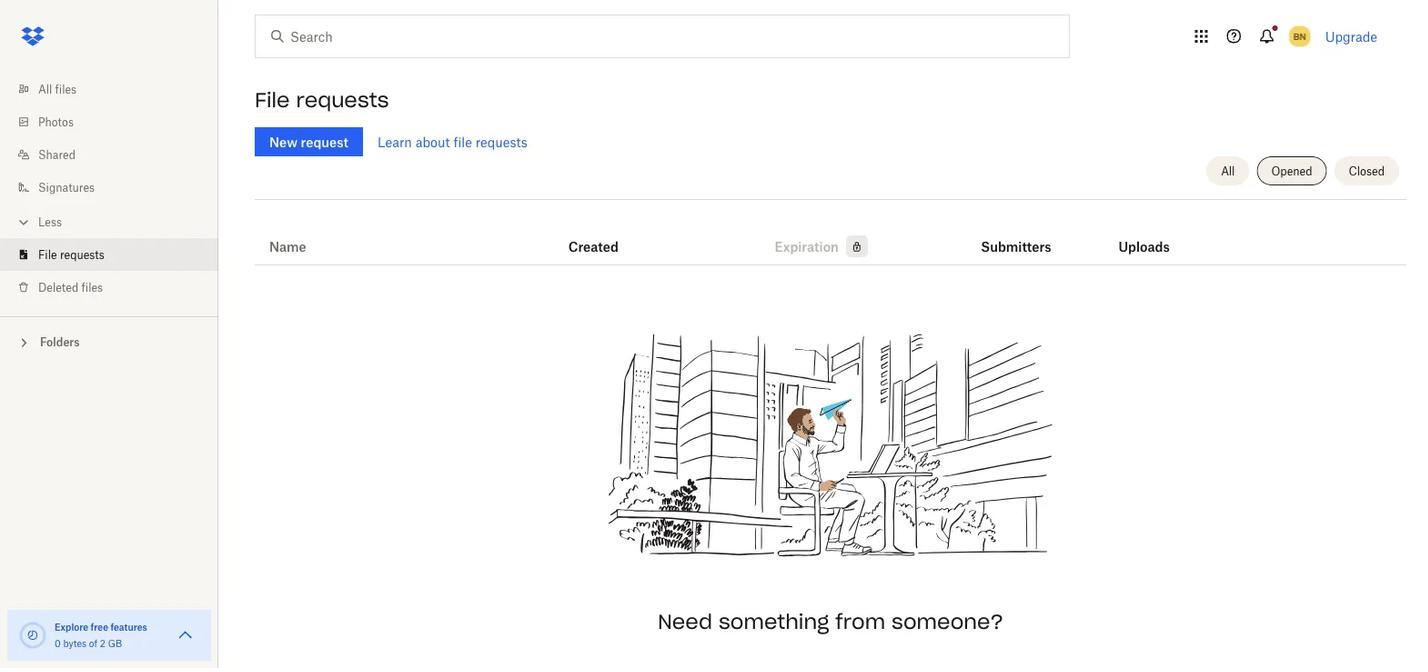 Task type: describe. For each thing, give the bounding box(es) containing it.
new
[[269, 134, 298, 150]]

1 horizontal spatial requests
[[296, 87, 389, 113]]

opened
[[1272, 164, 1313, 178]]

photos
[[38, 115, 74, 129]]

deleted files
[[38, 281, 103, 294]]

list containing all files
[[0, 62, 218, 317]]

new request
[[269, 134, 348, 150]]

from
[[836, 610, 885, 635]]

all for all files
[[38, 82, 52, 96]]

all for all
[[1221, 164, 1235, 178]]

signatures
[[38, 181, 95, 194]]

folders button
[[0, 328, 218, 355]]

less image
[[15, 213, 33, 232]]

all files
[[38, 82, 77, 96]]

upgrade
[[1325, 29, 1378, 44]]

less
[[38, 215, 62, 229]]

explore
[[55, 622, 88, 633]]

opened button
[[1257, 156, 1327, 186]]

files for all files
[[55, 82, 77, 96]]

files for deleted files
[[81, 281, 103, 294]]

file requests inside list item
[[38, 248, 104, 262]]

learn about file requests link
[[378, 134, 527, 150]]

quota usage element
[[18, 621, 47, 651]]

2 column header from the left
[[1119, 214, 1191, 257]]

file requests link
[[15, 238, 218, 271]]

0 vertical spatial file requests
[[255, 87, 389, 113]]

0
[[55, 638, 61, 650]]

1 column header from the left
[[981, 214, 1054, 257]]

all button
[[1207, 156, 1250, 186]]

created
[[568, 239, 619, 254]]

features
[[110, 622, 147, 633]]

new request button
[[255, 127, 363, 156]]

shared link
[[15, 138, 218, 171]]

photos link
[[15, 106, 218, 138]]

learn about file requests
[[378, 134, 527, 150]]

Search in folder "Dropbox" text field
[[290, 26, 1032, 46]]

upgrade link
[[1325, 29, 1378, 44]]

about
[[416, 134, 450, 150]]

learn
[[378, 134, 412, 150]]

created button
[[568, 236, 619, 257]]



Task type: locate. For each thing, give the bounding box(es) containing it.
file up new
[[255, 87, 290, 113]]

all up photos
[[38, 82, 52, 96]]

file down 'less' on the left of page
[[38, 248, 57, 262]]

signatures link
[[15, 171, 218, 204]]

bn button
[[1285, 22, 1314, 51]]

row
[[255, 207, 1407, 266]]

2
[[100, 638, 105, 650]]

0 horizontal spatial file requests
[[38, 248, 104, 262]]

0 vertical spatial all
[[38, 82, 52, 96]]

of
[[89, 638, 97, 650]]

requests
[[296, 87, 389, 113], [476, 134, 527, 150], [60, 248, 104, 262]]

gb
[[108, 638, 122, 650]]

1 vertical spatial file requests
[[38, 248, 104, 262]]

1 vertical spatial all
[[1221, 164, 1235, 178]]

bn
[[1294, 30, 1306, 42]]

2 vertical spatial requests
[[60, 248, 104, 262]]

files
[[55, 82, 77, 96], [81, 281, 103, 294]]

deleted
[[38, 281, 79, 294]]

1 vertical spatial requests
[[476, 134, 527, 150]]

1 horizontal spatial column header
[[1119, 214, 1191, 257]]

requests up deleted files
[[60, 248, 104, 262]]

someone?
[[892, 610, 1004, 635]]

requests up request
[[296, 87, 389, 113]]

requests inside list item
[[60, 248, 104, 262]]

explore free features 0 bytes of 2 gb
[[55, 622, 147, 650]]

0 vertical spatial files
[[55, 82, 77, 96]]

something
[[719, 610, 829, 635]]

0 horizontal spatial column header
[[981, 214, 1054, 257]]

bytes
[[63, 638, 87, 650]]

free
[[91, 622, 108, 633]]

file requests up request
[[255, 87, 389, 113]]

name
[[269, 239, 306, 254]]

folders
[[40, 336, 80, 349]]

1 horizontal spatial all
[[1221, 164, 1235, 178]]

0 horizontal spatial files
[[55, 82, 77, 96]]

closed
[[1349, 164, 1385, 178]]

0 horizontal spatial all
[[38, 82, 52, 96]]

files up photos
[[55, 82, 77, 96]]

1 horizontal spatial file
[[255, 87, 290, 113]]

0 horizontal spatial requests
[[60, 248, 104, 262]]

dropbox image
[[15, 18, 51, 55]]

pro trial element
[[839, 236, 868, 257]]

requests right file
[[476, 134, 527, 150]]

all inside list
[[38, 82, 52, 96]]

file
[[454, 134, 472, 150]]

1 vertical spatial files
[[81, 281, 103, 294]]

request
[[301, 134, 348, 150]]

row containing name
[[255, 207, 1407, 266]]

0 vertical spatial file
[[255, 87, 290, 113]]

list
[[0, 62, 218, 317]]

1 horizontal spatial file requests
[[255, 87, 389, 113]]

need
[[658, 610, 712, 635]]

0 vertical spatial requests
[[296, 87, 389, 113]]

file
[[255, 87, 290, 113], [38, 248, 57, 262]]

column header
[[981, 214, 1054, 257], [1119, 214, 1191, 257]]

file inside the "file requests" link
[[38, 248, 57, 262]]

closed button
[[1334, 156, 1399, 186]]

all files link
[[15, 73, 218, 106]]

0 horizontal spatial file
[[38, 248, 57, 262]]

1 vertical spatial file
[[38, 248, 57, 262]]

1 horizontal spatial files
[[81, 281, 103, 294]]

all inside button
[[1221, 164, 1235, 178]]

file requests
[[255, 87, 389, 113], [38, 248, 104, 262]]

all
[[38, 82, 52, 96], [1221, 164, 1235, 178]]

files right deleted
[[81, 281, 103, 294]]

file requests list item
[[0, 238, 218, 271]]

deleted files link
[[15, 271, 218, 304]]

all left opened
[[1221, 164, 1235, 178]]

need something from someone?
[[658, 610, 1004, 635]]

2 horizontal spatial requests
[[476, 134, 527, 150]]

file requests up deleted files
[[38, 248, 104, 262]]

shared
[[38, 148, 76, 162]]



Task type: vqa. For each thing, say whether or not it's contained in the screenshot.
Files
yes



